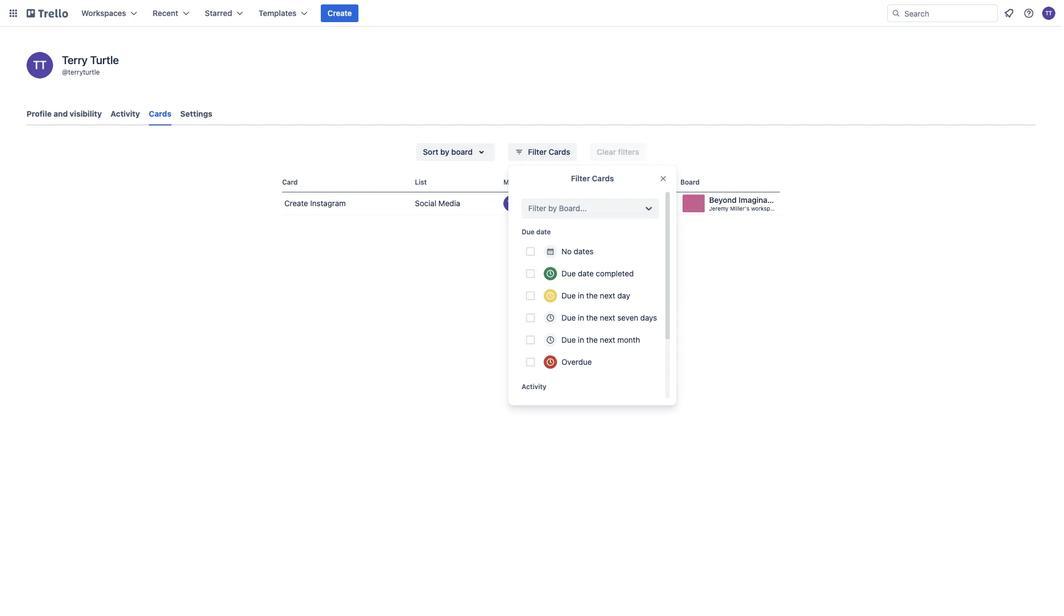Task type: describe. For each thing, give the bounding box(es) containing it.
month
[[618, 336, 640, 345]]

no
[[562, 247, 572, 256]]

1 vertical spatial date
[[537, 228, 551, 236]]

primary element
[[0, 0, 1063, 27]]

clear filters
[[597, 148, 640, 157]]

profile and visibility
[[27, 109, 102, 118]]

due in the next day
[[562, 291, 631, 301]]

due down filter by board...
[[522, 228, 535, 236]]

sort by board button
[[417, 143, 495, 161]]

day
[[618, 291, 631, 301]]

settings link
[[180, 104, 212, 124]]

1 horizontal spatial activity
[[522, 383, 547, 391]]

filter inside 'button'
[[528, 148, 547, 157]]

the for day
[[587, 291, 598, 301]]

board
[[452, 148, 473, 157]]

beyond imagination jeremy miller's workspace
[[710, 196, 782, 212]]

templates
[[259, 9, 297, 18]]

cards link
[[149, 104, 171, 126]]

in for due in the next seven days
[[578, 314, 585, 323]]

terry
[[62, 53, 88, 66]]

due in the next month
[[562, 336, 640, 345]]

activity link
[[111, 104, 140, 124]]

due in the next seven days
[[562, 314, 657, 323]]

social media
[[415, 199, 460, 208]]

by for filter
[[549, 204, 557, 213]]

2 vertical spatial date
[[578, 269, 594, 278]]

seven
[[618, 314, 639, 323]]

@
[[62, 68, 68, 76]]

2 horizontal spatial date
[[612, 178, 627, 186]]

create button
[[321, 4, 359, 22]]

1 horizontal spatial filter cards
[[571, 174, 614, 183]]

0 horizontal spatial terry turtle (terryturtle) image
[[27, 52, 53, 79]]

turtle
[[90, 53, 119, 66]]

0 vertical spatial due date
[[598, 178, 627, 186]]

1 vertical spatial filter
[[571, 174, 590, 183]]

completed
[[596, 269, 634, 278]]

miller's
[[731, 205, 750, 212]]

filter cards button
[[508, 143, 577, 161]]

terry turtle @ terryturtle
[[62, 53, 119, 76]]

next for day
[[600, 291, 616, 301]]

create instagram
[[285, 199, 346, 208]]

templates button
[[252, 4, 314, 22]]

back to home image
[[27, 4, 68, 22]]

visibility
[[70, 109, 102, 118]]

due date completed
[[562, 269, 634, 278]]

2 vertical spatial filter
[[529, 204, 547, 213]]

2 horizontal spatial cards
[[592, 174, 614, 183]]

next for seven
[[600, 314, 616, 323]]

due down the no
[[562, 269, 576, 278]]

recent button
[[146, 4, 196, 22]]

the for seven
[[587, 314, 598, 323]]

0 horizontal spatial due date
[[522, 228, 551, 236]]

by for sort
[[441, 148, 450, 157]]

due down due date completed
[[562, 291, 576, 301]]

search image
[[892, 9, 901, 18]]



Task type: locate. For each thing, give the bounding box(es) containing it.
filter cards up members
[[528, 148, 571, 157]]

the up overdue
[[587, 336, 598, 345]]

0 vertical spatial by
[[441, 148, 450, 157]]

1 in from the top
[[578, 291, 585, 301]]

cards right activity link
[[149, 109, 171, 118]]

0 horizontal spatial create
[[285, 199, 308, 208]]

by
[[441, 148, 450, 157], [549, 204, 557, 213]]

due date down the clear filters button
[[598, 178, 627, 186]]

filter up the board...
[[571, 174, 590, 183]]

due down clear
[[598, 178, 611, 186]]

0 vertical spatial create
[[328, 9, 352, 18]]

1 vertical spatial in
[[578, 314, 585, 323]]

social
[[415, 199, 437, 208]]

starred
[[205, 9, 232, 18]]

0 vertical spatial in
[[578, 291, 585, 301]]

the for month
[[587, 336, 598, 345]]

profile and visibility link
[[27, 104, 102, 124]]

due down due in the next day
[[562, 314, 576, 323]]

by inside popup button
[[441, 148, 450, 157]]

Search field
[[901, 5, 998, 22]]

0 vertical spatial cards
[[149, 109, 171, 118]]

2 in from the top
[[578, 314, 585, 323]]

date down filter by board...
[[537, 228, 551, 236]]

2 vertical spatial in
[[578, 336, 585, 345]]

1 vertical spatial terry turtle (terryturtle) image
[[27, 52, 53, 79]]

1 vertical spatial due date
[[522, 228, 551, 236]]

in
[[578, 291, 585, 301], [578, 314, 585, 323], [578, 336, 585, 345]]

board
[[681, 178, 700, 186]]

card
[[282, 178, 298, 186]]

terry turtle (terryturtle) image left "@"
[[27, 52, 53, 79]]

board...
[[559, 204, 587, 213]]

terry turtle (terryturtle) image
[[1043, 7, 1056, 20], [27, 52, 53, 79]]

members
[[504, 178, 534, 186]]

1 the from the top
[[587, 291, 598, 301]]

filters
[[619, 148, 640, 157]]

in down due in the next day
[[578, 314, 585, 323]]

in up overdue
[[578, 336, 585, 345]]

in for due in the next day
[[578, 291, 585, 301]]

create
[[328, 9, 352, 18], [285, 199, 308, 208]]

starred button
[[198, 4, 250, 22]]

by left the board...
[[549, 204, 557, 213]]

days
[[641, 314, 657, 323]]

clear filters button
[[591, 143, 646, 161]]

close popover image
[[659, 174, 668, 183]]

dates
[[574, 247, 594, 256]]

due date
[[598, 178, 627, 186], [522, 228, 551, 236]]

0 horizontal spatial cards
[[149, 109, 171, 118]]

cards down clear
[[592, 174, 614, 183]]

2 next from the top
[[600, 314, 616, 323]]

0 vertical spatial terry turtle (terryturtle) image
[[1043, 7, 1056, 20]]

3 the from the top
[[587, 336, 598, 345]]

date down the clear filters button
[[612, 178, 627, 186]]

0 notifications image
[[1003, 7, 1016, 20]]

1 horizontal spatial terry turtle (terryturtle) image
[[1043, 7, 1056, 20]]

overdue
[[562, 358, 592, 367]]

3 next from the top
[[600, 336, 616, 345]]

filter cards down clear
[[571, 174, 614, 183]]

sort by board
[[423, 148, 473, 157]]

0 vertical spatial date
[[612, 178, 627, 186]]

1 horizontal spatial by
[[549, 204, 557, 213]]

workspaces button
[[75, 4, 144, 22]]

settings
[[180, 109, 212, 118]]

filter cards inside filter cards 'button'
[[528, 148, 571, 157]]

instagram
[[310, 199, 346, 208]]

1 next from the top
[[600, 291, 616, 301]]

workspace
[[752, 205, 780, 212]]

activity
[[111, 109, 140, 118], [522, 383, 547, 391]]

the down due in the next day
[[587, 314, 598, 323]]

0 horizontal spatial by
[[441, 148, 450, 157]]

0 vertical spatial next
[[600, 291, 616, 301]]

filter right terry turtle (terryturtle) image
[[529, 204, 547, 213]]

filter
[[528, 148, 547, 157], [571, 174, 590, 183], [529, 204, 547, 213]]

and
[[54, 109, 68, 118]]

media
[[439, 199, 460, 208]]

1 horizontal spatial create
[[328, 9, 352, 18]]

filter cards
[[528, 148, 571, 157], [571, 174, 614, 183]]

filter by board...
[[529, 204, 587, 213]]

cards
[[149, 109, 171, 118], [549, 148, 571, 157], [592, 174, 614, 183]]

next
[[600, 291, 616, 301], [600, 314, 616, 323], [600, 336, 616, 345]]

2 vertical spatial next
[[600, 336, 616, 345]]

in down due date completed
[[578, 291, 585, 301]]

create inside button
[[328, 9, 352, 18]]

by right "sort" at the top left of page
[[441, 148, 450, 157]]

2 vertical spatial the
[[587, 336, 598, 345]]

terry turtle (terryturtle) image inside 'primary' element
[[1043, 7, 1056, 20]]

open information menu image
[[1024, 8, 1035, 19]]

clear
[[597, 148, 616, 157]]

jeremy
[[710, 205, 729, 212]]

1 horizontal spatial due date
[[598, 178, 627, 186]]

0 horizontal spatial activity
[[111, 109, 140, 118]]

the down due date completed
[[587, 291, 598, 301]]

cards left clear
[[549, 148, 571, 157]]

next left seven
[[600, 314, 616, 323]]

1 vertical spatial filter cards
[[571, 174, 614, 183]]

workspaces
[[81, 9, 126, 18]]

next left day
[[600, 291, 616, 301]]

create for create
[[328, 9, 352, 18]]

1 horizontal spatial cards
[[549, 148, 571, 157]]

profile
[[27, 109, 52, 118]]

0 vertical spatial the
[[587, 291, 598, 301]]

0 vertical spatial activity
[[111, 109, 140, 118]]

create instagram link
[[282, 193, 411, 215]]

terry turtle (terryturtle) image
[[504, 195, 520, 212]]

no dates
[[562, 247, 594, 256]]

due up overdue
[[562, 336, 576, 345]]

0 vertical spatial filter
[[528, 148, 547, 157]]

date
[[612, 178, 627, 186], [537, 228, 551, 236], [578, 269, 594, 278]]

next left month
[[600, 336, 616, 345]]

0 vertical spatial filter cards
[[528, 148, 571, 157]]

due date down filter by board...
[[522, 228, 551, 236]]

date down dates
[[578, 269, 594, 278]]

1 vertical spatial by
[[549, 204, 557, 213]]

sort
[[423, 148, 439, 157]]

imagination
[[739, 196, 782, 205]]

recent
[[153, 9, 178, 18]]

1 vertical spatial the
[[587, 314, 598, 323]]

in for due in the next month
[[578, 336, 585, 345]]

terryturtle
[[68, 68, 100, 76]]

1 vertical spatial cards
[[549, 148, 571, 157]]

create for create instagram
[[285, 199, 308, 208]]

3 in from the top
[[578, 336, 585, 345]]

1 vertical spatial activity
[[522, 383, 547, 391]]

1 vertical spatial create
[[285, 199, 308, 208]]

due
[[598, 178, 611, 186], [522, 228, 535, 236], [562, 269, 576, 278], [562, 291, 576, 301], [562, 314, 576, 323], [562, 336, 576, 345]]

1 vertical spatial next
[[600, 314, 616, 323]]

next for month
[[600, 336, 616, 345]]

2 the from the top
[[587, 314, 598, 323]]

filter up members
[[528, 148, 547, 157]]

1 horizontal spatial date
[[578, 269, 594, 278]]

the
[[587, 291, 598, 301], [587, 314, 598, 323], [587, 336, 598, 345]]

cards inside 'button'
[[549, 148, 571, 157]]

beyond
[[710, 196, 737, 205]]

0 horizontal spatial filter cards
[[528, 148, 571, 157]]

2 vertical spatial cards
[[592, 174, 614, 183]]

0 horizontal spatial date
[[537, 228, 551, 236]]

list
[[415, 178, 427, 186]]

terry turtle (terryturtle) image right open information menu image
[[1043, 7, 1056, 20]]



Task type: vqa. For each thing, say whether or not it's contained in the screenshot.
template
no



